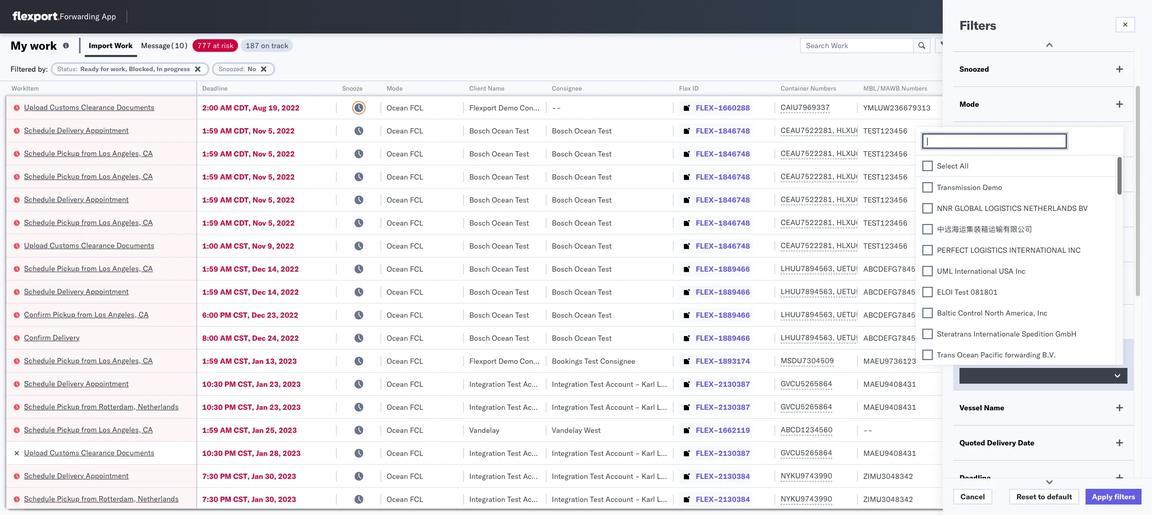 Task type: locate. For each thing, give the bounding box(es) containing it.
1 lhuu7894563, from the top
[[781, 264, 835, 273]]

flexport. image
[[13, 12, 60, 22]]

message (10)
[[141, 41, 189, 50]]

2 savant from the top
[[1047, 310, 1070, 320]]

: for status
[[76, 65, 78, 73]]

nov for 4th "schedule pickup from los angeles, ca" button from the bottom of the page
[[253, 218, 266, 227]]

6 test123456 from the top
[[864, 241, 908, 251]]

2 hlxu6269489, from the top
[[837, 149, 891, 158]]

omkar up netherlands
[[1023, 172, 1045, 181]]

customs for 2:00 am cdt, aug 19, 2022
[[50, 102, 79, 112]]

2 vertical spatial gvcu5265864
[[781, 448, 833, 458]]

3 lhuu7894563, from the top
[[781, 310, 835, 319]]

0 vertical spatial jaehyung
[[1023, 379, 1054, 389]]

1 vertical spatial client
[[960, 135, 981, 144]]

angeles, for confirm pickup from los angeles, ca button
[[108, 310, 137, 319]]

schedule pickup from los angeles, ca link for second "schedule pickup from los angeles, ca" button from the bottom of the page
[[24, 355, 153, 366]]

documents
[[117, 102, 154, 112], [117, 241, 154, 250], [117, 448, 154, 457]]

1 vertical spatial 7:30 pm cst, jan 30, 2023
[[202, 495, 296, 504]]

omkar savant
[[1023, 172, 1070, 181], [1023, 310, 1070, 320]]

None checkbox
[[923, 182, 934, 193], [923, 266, 934, 276], [923, 287, 934, 297], [923, 350, 934, 360], [923, 182, 934, 193], [923, 266, 934, 276], [923, 287, 934, 297], [923, 350, 934, 360]]

numbers inside container numbers button
[[811, 84, 837, 92]]

2 resize handle column header from the left
[[325, 81, 337, 515]]

hlxu6269489, for sixth "schedule pickup from los angeles, ca" button from the bottom
[[837, 149, 891, 158]]

1:59 am cdt, nov 5, 2022 for fourth schedule delivery appointment button from the bottom
[[202, 195, 295, 204]]

1 schedule delivery appointment button from the top
[[24, 125, 129, 136]]

ca
[[143, 148, 153, 158], [143, 171, 153, 181], [143, 218, 153, 227], [143, 264, 153, 273], [139, 310, 149, 319], [143, 356, 153, 365], [143, 425, 153, 434]]

jawla for schedule pickup from los angeles, ca
[[1049, 149, 1067, 158]]

Search Shipments (/) text field
[[952, 9, 1053, 25]]

schedule pickup from rotterdam, netherlands
[[24, 402, 179, 411], [24, 494, 179, 503]]

1 vertical spatial jaehyung
[[1023, 425, 1054, 435]]

6 schedule pickup from los angeles, ca link from the top
[[24, 424, 153, 435]]

list box containing select all
[[917, 156, 1116, 515]]

2 vertical spatial flex-2130387
[[696, 448, 751, 458]]

14 flex- from the top
[[696, 402, 719, 412]]

hlxu8034992 for sixth "schedule pickup from los angeles, ca" button from the bottom
[[892, 149, 944, 158]]

deadline inside button
[[202, 84, 228, 92]]

agent right origin at the bottom right of the page
[[1117, 379, 1137, 389]]

2 lhuu7894563, uetu5238478 from the top
[[781, 287, 888, 296]]

5 schedule delivery appointment link from the top
[[24, 470, 129, 481]]

1 vertical spatial 23,
[[270, 379, 281, 389]]

0 vertical spatial jawla
[[1049, 126, 1067, 135]]

numbers up ymluw236679313
[[902, 84, 928, 92]]

0 vertical spatial schedule pickup from rotterdam, netherlands button
[[24, 401, 179, 413]]

ceau7522281, hlxu6269489, hlxu8034992 for sixth "schedule pickup from los angeles, ca" button from the bottom
[[781, 149, 944, 158]]

2 snoozed from the left
[[219, 65, 243, 73]]

flexport for -
[[470, 103, 497, 112]]

2 jaehyung from the top
[[1023, 425, 1054, 435]]

departure port
[[960, 170, 1013, 179]]

demo inside list box
[[983, 183, 1003, 192]]

nyku9743990
[[781, 471, 833, 481], [781, 494, 833, 504]]

resize handle column header for deadline
[[325, 81, 337, 515]]

integration test account - karl lagerfeld
[[470, 379, 606, 389], [552, 379, 689, 389], [470, 402, 606, 412], [552, 402, 689, 412], [470, 448, 606, 458], [552, 448, 689, 458], [470, 471, 606, 481], [552, 471, 689, 481], [470, 495, 606, 504], [552, 495, 689, 504]]

0 vertical spatial flex-2130384
[[696, 471, 751, 481]]

jawla
[[1049, 126, 1067, 135], [1049, 149, 1067, 158], [1049, 195, 1067, 204]]

0 vertical spatial schedule pickup from rotterdam, netherlands
[[24, 402, 179, 411]]

0 vertical spatial zimu3048342
[[864, 471, 914, 481]]

flex-1846748 for 4th "schedule pickup from los angeles, ca" button from the bottom of the page the schedule pickup from los angeles, ca link
[[696, 218, 751, 227]]

1:59 am cst, dec 14, 2022 up 6:00 pm cst, dec 23, 2022
[[202, 287, 299, 297]]

flex-1846748 for second "schedule pickup from los angeles, ca" button from the top the schedule pickup from los angeles, ca link
[[696, 172, 751, 181]]

1 vertical spatial schedule pickup from rotterdam, netherlands
[[24, 494, 179, 503]]

upload customs clearance documents link for 1:00 am cst, nov 9, 2022
[[24, 240, 154, 251]]

ca for 1st "schedule pickup from los angeles, ca" button from the bottom
[[143, 425, 153, 434]]

cancel button
[[954, 489, 993, 505]]

0 vertical spatial demo
[[499, 103, 518, 112]]

0 vertical spatial confirm
[[24, 310, 51, 319]]

10:30 pm cst, jan 23, 2023 up 1:59 am cst, jan 25, 2023 at bottom
[[202, 402, 301, 412]]

11 resize handle column header from the left
[[1126, 81, 1139, 515]]

schedule for 4th "schedule pickup from los angeles, ca" button from the bottom of the page the schedule pickup from los angeles, ca link
[[24, 218, 55, 227]]

0 vertical spatial maeu9408431
[[864, 379, 917, 389]]

2 : from the left
[[243, 65, 245, 73]]

schedule delivery appointment for 1:59 am cst, dec 14, 2022
[[24, 287, 129, 296]]

confirm delivery button
[[24, 332, 80, 344]]

1 vertical spatial zimu3048342
[[864, 495, 914, 504]]

logistics
[[985, 204, 1022, 213], [971, 246, 1008, 255]]

3 10:30 from the top
[[202, 448, 223, 458]]

1 vandelay from the left
[[470, 425, 500, 435]]

schedule delivery appointment button for 1:59 am cdt, nov 5, 2022
[[24, 125, 129, 136]]

0 vertical spatial agent
[[1117, 379, 1137, 389]]

savant up netherlands
[[1047, 172, 1070, 181]]

1 vertical spatial jawla
[[1049, 149, 1067, 158]]

3 schedule pickup from los angeles, ca button from the top
[[24, 217, 153, 229]]

filtered
[[10, 64, 36, 74]]

2 vertical spatial maeu9408431
[[864, 448, 917, 458]]

inc up spedition
[[1038, 308, 1048, 318]]

gvcu5265864 down msdu7304509
[[781, 379, 833, 388]]

pickup for second "schedule pickup from los angeles, ca" button from the bottom of the page
[[57, 356, 80, 365]]

logistics down 中远海运集装箱运输有限公司
[[971, 246, 1008, 255]]

list box
[[917, 156, 1116, 515]]

1 vertical spatial choi
[[1056, 425, 1071, 435]]

2 1846748 from the top
[[719, 149, 751, 158]]

hlxu8034992 up uml
[[892, 241, 944, 250]]

1 2130384 from the top
[[719, 471, 751, 481]]

10:30 up 1:59 am cst, jan 25, 2023 at bottom
[[202, 402, 223, 412]]

flex-
[[696, 103, 719, 112], [696, 126, 719, 135], [696, 149, 719, 158], [696, 172, 719, 181], [696, 195, 719, 204], [696, 218, 719, 227], [696, 241, 719, 251], [696, 264, 719, 274], [696, 287, 719, 297], [696, 310, 719, 320], [696, 333, 719, 343], [696, 356, 719, 366], [696, 379, 719, 389], [696, 402, 719, 412], [696, 425, 719, 435], [696, 448, 719, 458], [696, 471, 719, 481], [696, 495, 719, 504]]

4 1889466 from the top
[[719, 333, 751, 343]]

1 horizontal spatial client name
[[960, 135, 1004, 144]]

(firms
[[993, 275, 1020, 284]]

1 gvcu5265864 from the top
[[781, 379, 833, 388]]

1 vertical spatial 30,
[[265, 495, 277, 504]]

choi down jaehyung choi - test origin agent
[[1056, 425, 1071, 435]]

hlxu6269489, for fourth schedule delivery appointment button from the bottom
[[837, 195, 891, 204]]

nov for sixth "schedule pickup from los angeles, ca" button from the bottom
[[253, 149, 266, 158]]

10:30 pm cst, jan 23, 2023 down 1:59 am cst, jan 13, 2023
[[202, 379, 301, 389]]

omkar
[[1023, 172, 1045, 181], [1023, 310, 1045, 320]]

upload customs clearance documents
[[24, 102, 154, 112], [24, 241, 154, 250], [24, 448, 154, 457]]

demo
[[499, 103, 518, 112], [983, 183, 1003, 192], [499, 356, 518, 366]]

ceau7522281, for fourth schedule delivery appointment button from the bottom
[[781, 195, 835, 204]]

0 vertical spatial 30,
[[265, 471, 277, 481]]

1 30, from the top
[[265, 471, 277, 481]]

1 vertical spatial maeu9408431
[[864, 402, 917, 412]]

0 vertical spatial upload
[[24, 102, 48, 112]]

flex-2130387 down flex-1662119
[[696, 448, 751, 458]]

2 vertical spatial documents
[[117, 448, 154, 457]]

am
[[220, 103, 232, 112], [220, 126, 232, 135], [220, 149, 232, 158], [220, 172, 232, 181], [220, 195, 232, 204], [220, 218, 232, 227], [220, 241, 232, 251], [220, 264, 232, 274], [220, 287, 232, 297], [220, 333, 232, 343], [220, 356, 232, 366], [220, 425, 232, 435]]

hlxu8034992 down nnr
[[892, 218, 944, 227]]

1 vertical spatial rotterdam,
[[99, 494, 136, 503]]

1 flexport demo consignee from the top
[[470, 103, 555, 112]]

schedule for schedule pickup from rotterdam, netherlands link associated with 7:30
[[24, 494, 55, 503]]

maeu9736123
[[864, 356, 917, 366]]

1 vertical spatial confirm
[[24, 333, 51, 342]]

savant for abcdefg78456546
[[1047, 310, 1070, 320]]

4 flex-1846748 from the top
[[696, 195, 751, 204]]

1 5, from the top
[[268, 126, 275, 135]]

client name inside client name button
[[470, 84, 505, 92]]

5 appointment from the top
[[86, 471, 129, 480]]

flex-2130387
[[696, 379, 751, 389], [696, 402, 751, 412], [696, 448, 751, 458]]

container
[[781, 84, 809, 92]]

4 ocean fcl from the top
[[387, 172, 424, 181]]

11 schedule from the top
[[24, 425, 55, 434]]

vandelay
[[470, 425, 500, 435], [552, 425, 583, 435]]

schedule delivery appointment button
[[24, 125, 129, 136], [24, 194, 129, 206], [24, 286, 129, 298], [24, 378, 129, 390], [24, 470, 129, 482]]

0 vertical spatial upload customs clearance documents link
[[24, 102, 154, 112]]

5 ceau7522281, from the top
[[781, 218, 835, 227]]

2 vertical spatial jawla
[[1049, 195, 1067, 204]]

0 horizontal spatial :
[[76, 65, 78, 73]]

6 ocean fcl from the top
[[387, 218, 424, 227]]

2 vertical spatial upload
[[24, 448, 48, 457]]

zimu3048342 for schedule pickup from rotterdam, netherlands
[[864, 495, 914, 504]]

schedule delivery appointment button for 7:30 pm cst, jan 30, 2023
[[24, 470, 129, 482]]

snoozed down filters
[[960, 64, 990, 74]]

pm
[[220, 310, 232, 320], [225, 379, 236, 389], [225, 402, 236, 412], [225, 448, 236, 458], [220, 471, 232, 481], [220, 495, 232, 504]]

0 vertical spatial gaurav jawla
[[1023, 126, 1067, 135]]

1 nyku9743990 from the top
[[781, 471, 833, 481]]

ocean fcl
[[387, 103, 424, 112], [387, 126, 424, 135], [387, 149, 424, 158], [387, 172, 424, 181], [387, 195, 424, 204], [387, 218, 424, 227], [387, 241, 424, 251], [387, 264, 424, 274], [387, 287, 424, 297], [387, 310, 424, 320], [387, 333, 424, 343], [387, 356, 424, 366], [387, 379, 424, 389], [387, 402, 424, 412], [387, 425, 424, 435], [387, 448, 424, 458], [387, 471, 424, 481], [387, 495, 424, 504]]

1:59 am cdt, nov 5, 2022 for 4th "schedule pickup from los angeles, ca" button from the bottom of the page
[[202, 218, 295, 227]]

6 resize handle column header from the left
[[662, 81, 674, 515]]

2 vertical spatial 23,
[[270, 402, 281, 412]]

5 test123456 from the top
[[864, 218, 908, 227]]

0 vertical spatial 7:30 pm cst, jan 30, 2023
[[202, 471, 296, 481]]

zimu3048342 for schedule delivery appointment
[[864, 471, 914, 481]]

lhuu7894563, uetu5238478
[[781, 264, 888, 273], [781, 287, 888, 296], [781, 310, 888, 319], [781, 333, 888, 342]]

1 vertical spatial mode
[[960, 99, 980, 109]]

1 vertical spatial netherlands
[[138, 494, 179, 503]]

1 resize handle column header from the left
[[184, 81, 196, 515]]

1 1846748 from the top
[[719, 126, 751, 135]]

None text field
[[927, 137, 1067, 146]]

port right departure
[[998, 170, 1013, 179]]

account
[[523, 379, 551, 389], [606, 379, 634, 389], [523, 402, 551, 412], [606, 402, 634, 412], [523, 448, 551, 458], [606, 448, 634, 458], [523, 471, 551, 481], [606, 471, 634, 481], [523, 495, 551, 504], [606, 495, 634, 504]]

1 hlxu6269489, from the top
[[837, 126, 891, 135]]

23, down 13,
[[270, 379, 281, 389]]

hlxu8034992 for fourth schedule delivery appointment button from the bottom
[[892, 195, 944, 204]]

777 at risk
[[198, 41, 234, 50]]

1 flexport from the top
[[470, 103, 497, 112]]

ca for confirm pickup from los angeles, ca button
[[139, 310, 149, 319]]

1 vertical spatial schedule pickup from rotterdam, netherlands button
[[24, 493, 179, 505]]

17 flex- from the top
[[696, 471, 719, 481]]

schedule delivery appointment
[[24, 125, 129, 135], [24, 195, 129, 204], [24, 287, 129, 296], [24, 379, 129, 388], [24, 471, 129, 480]]

select all
[[938, 161, 969, 171]]

14, up 6:00 pm cst, dec 23, 2022
[[268, 287, 279, 297]]

1 numbers from the left
[[811, 84, 837, 92]]

14, down 9,
[[268, 264, 279, 274]]

los for second "schedule pickup from los angeles, ca" button from the top
[[99, 171, 110, 181]]

hlxu8034992 down select
[[892, 172, 944, 181]]

3 flex-1846748 from the top
[[696, 172, 751, 181]]

hlxu8034992 for 4th "schedule pickup from los angeles, ca" button from the bottom of the page
[[892, 218, 944, 227]]

0 vertical spatial gvcu5265864
[[781, 379, 833, 388]]

mode
[[387, 84, 403, 92], [960, 99, 980, 109]]

cdt,
[[234, 103, 251, 112], [234, 126, 251, 135], [234, 149, 251, 158], [234, 172, 251, 181], [234, 195, 251, 204], [234, 218, 251, 227]]

12 am from the top
[[220, 425, 232, 435]]

7 1:59 from the top
[[202, 287, 218, 297]]

mode down mbl/mawb numbers button
[[960, 99, 980, 109]]

2 flexport demo consignee from the top
[[470, 356, 555, 366]]

omkar savant up netherlands
[[1023, 172, 1070, 181]]

3 hlxu6269489, from the top
[[837, 172, 891, 181]]

port right arrival
[[986, 205, 1001, 214]]

: left "ready"
[[76, 65, 78, 73]]

deadline up the cancel
[[960, 473, 992, 483]]

0 vertical spatial documents
[[117, 102, 154, 112]]

2130384 for schedule delivery appointment
[[719, 471, 751, 481]]

2130384 for schedule pickup from rotterdam, netherlands
[[719, 495, 751, 504]]

None checkbox
[[923, 161, 934, 171], [923, 203, 934, 214], [923, 224, 934, 235], [923, 245, 934, 256], [923, 308, 934, 318], [923, 329, 934, 339], [923, 161, 934, 171], [923, 203, 934, 214], [923, 224, 934, 235], [923, 245, 934, 256], [923, 308, 934, 318], [923, 329, 934, 339]]

23, for confirm pickup from los angeles, ca
[[267, 310, 279, 320]]

at
[[213, 41, 220, 50]]

1 horizontal spatial mode
[[960, 99, 980, 109]]

agent for jaehyung choi - test origin agent
[[1117, 379, 1137, 389]]

2 clearance from the top
[[81, 241, 115, 250]]

gvcu5265864 down abcd1234560
[[781, 448, 833, 458]]

flex-2130387 up flex-1662119
[[696, 402, 751, 412]]

hlxu8034992 up select
[[892, 149, 944, 158]]

2130384
[[719, 471, 751, 481], [719, 495, 751, 504]]

upload for 1:00 am cst, nov 9, 2022
[[24, 241, 48, 250]]

internationale
[[974, 329, 1021, 339]]

trans
[[938, 350, 956, 360]]

port down 中远海运集装箱运输有限公司
[[979, 240, 994, 249]]

schedule for schedule delivery appointment link corresponding to 1:59 am cst, dec 14, 2022
[[24, 287, 55, 296]]

jaehyung for jaehyung choi - test origin agent
[[1023, 379, 1054, 389]]

2130387
[[719, 379, 751, 389], [719, 402, 751, 412], [719, 448, 751, 458]]

jaehyung up date
[[1023, 425, 1054, 435]]

5 hlxu6269489, from the top
[[837, 218, 891, 227]]

schedule pickup from rotterdam, netherlands for 10:30 pm cst, jan 23, 2023
[[24, 402, 179, 411]]

schedule pickup from los angeles, ca for sixth "schedule pickup from los angeles, ca" button from the bottom
[[24, 148, 153, 158]]

terminal (firms code)
[[960, 275, 1020, 292]]

gaurav for schedule pickup from los angeles, ca
[[1023, 149, 1047, 158]]

2 vertical spatial upload customs clearance documents
[[24, 448, 154, 457]]

1 vertical spatial port
[[986, 205, 1001, 214]]

1 vertical spatial deadline
[[960, 473, 992, 483]]

14 ocean fcl from the top
[[387, 402, 424, 412]]

0 vertical spatial gaurav
[[1023, 126, 1047, 135]]

2130387 up the 1662119
[[719, 402, 751, 412]]

inc right "usa"
[[1016, 267, 1026, 276]]

2130387 down 1893174
[[719, 379, 751, 389]]

1:59 am cst, dec 14, 2022 down 1:00 am cst, nov 9, 2022
[[202, 264, 299, 274]]

gvcu5265864 up abcd1234560
[[781, 402, 833, 412]]

rotterdam,
[[99, 402, 136, 411], [99, 494, 136, 503]]

los
[[99, 148, 110, 158], [99, 171, 110, 181], [99, 218, 110, 227], [99, 264, 110, 273], [94, 310, 106, 319], [99, 356, 110, 365], [99, 425, 110, 434]]

omkar for test123456
[[1023, 172, 1045, 181]]

2 confirm from the top
[[24, 333, 51, 342]]

gaurav
[[1023, 126, 1047, 135], [1023, 149, 1047, 158], [1023, 195, 1047, 204]]

23, up 24,
[[267, 310, 279, 320]]

1 vertical spatial --
[[864, 425, 873, 435]]

test inside list box
[[955, 287, 969, 297]]

1 horizontal spatial snoozed
[[960, 64, 990, 74]]

upload
[[24, 102, 48, 112], [24, 241, 48, 250], [24, 448, 48, 457]]

0 vertical spatial rotterdam,
[[99, 402, 136, 411]]

snoozed left no
[[219, 65, 243, 73]]

9 resize handle column header from the left
[[1005, 81, 1018, 515]]

(10)
[[170, 41, 189, 50]]

1 vertical spatial 1:59 am cst, dec 14, 2022
[[202, 287, 299, 297]]

confirm for confirm pickup from los angeles, ca
[[24, 310, 51, 319]]

1:59 am cst, jan 25, 2023
[[202, 425, 297, 435]]

schedule pickup from rotterdam, netherlands button for 7:30 pm cst, jan 30, 2023
[[24, 493, 179, 505]]

schedule pickup from los angeles, ca link for third "schedule pickup from los angeles, ca" button from the bottom
[[24, 263, 153, 274]]

0 horizontal spatial mode
[[387, 84, 403, 92]]

30, for schedule pickup from rotterdam, netherlands
[[265, 495, 277, 504]]

test123456 for sixth "schedule pickup from los angeles, ca" button from the bottom
[[864, 149, 908, 158]]

2 vertical spatial demo
[[499, 356, 518, 366]]

1 vertical spatial gaurav jawla
[[1023, 149, 1067, 158]]

jaehyung choi - test origin agent
[[1023, 379, 1137, 389]]

omkar savant up spedition
[[1023, 310, 1070, 320]]

30, for schedule delivery appointment
[[265, 471, 277, 481]]

1 schedule pickup from rotterdam, netherlands from the top
[[24, 402, 179, 411]]

savant up gmbh
[[1047, 310, 1070, 320]]

5 am from the top
[[220, 195, 232, 204]]

1 vertical spatial demo
[[983, 183, 1003, 192]]

10:30 pm cst, jan 23, 2023
[[202, 379, 301, 389], [202, 402, 301, 412]]

6:00 pm cst, dec 23, 2022
[[202, 310, 299, 320]]

pickup
[[57, 148, 80, 158], [57, 171, 80, 181], [57, 218, 80, 227], [57, 264, 80, 273], [53, 310, 75, 319], [57, 356, 80, 365], [57, 402, 80, 411], [57, 425, 80, 434], [57, 494, 80, 503]]

2 rotterdam, from the top
[[99, 494, 136, 503]]

numbers inside mbl/mawb numbers button
[[902, 84, 928, 92]]

mbl/mawb numbers button
[[859, 82, 1007, 93]]

uml international usa inc
[[938, 267, 1026, 276]]

0 vertical spatial customs
[[50, 102, 79, 112]]

1 vertical spatial savant
[[1047, 310, 1070, 320]]

7:30 pm cst, jan 30, 2023
[[202, 471, 296, 481], [202, 495, 296, 504]]

appointment for 1:59 am cdt, nov 5, 2022
[[86, 125, 129, 135]]

test
[[516, 126, 529, 135], [598, 126, 612, 135], [516, 149, 529, 158], [598, 149, 612, 158], [516, 172, 529, 181], [598, 172, 612, 181], [516, 195, 529, 204], [598, 195, 612, 204], [516, 218, 529, 227], [598, 218, 612, 227], [516, 241, 529, 251], [598, 241, 612, 251], [516, 264, 529, 274], [598, 264, 612, 274], [516, 287, 529, 297], [598, 287, 612, 297], [955, 287, 969, 297], [516, 310, 529, 320], [598, 310, 612, 320], [516, 333, 529, 343], [598, 333, 612, 343], [585, 356, 599, 366], [508, 379, 521, 389], [590, 379, 604, 389], [1080, 379, 1093, 389], [508, 402, 521, 412], [590, 402, 604, 412], [1080, 425, 1093, 435], [508, 448, 521, 458], [590, 448, 604, 458], [508, 471, 521, 481], [590, 471, 604, 481], [508, 495, 521, 504], [590, 495, 604, 504]]

upload customs clearance documents for 1:00
[[24, 241, 154, 250]]

3 5, from the top
[[268, 172, 275, 181]]

schedule pickup from los angeles, ca for 1st "schedule pickup from los angeles, ca" button from the bottom
[[24, 425, 153, 434]]

10:30 pm cst, jan 28, 2023
[[202, 448, 301, 458]]

resize handle column header for workitem
[[184, 81, 196, 515]]

1846748
[[719, 126, 751, 135], [719, 149, 751, 158], [719, 172, 751, 181], [719, 195, 751, 204], [719, 218, 751, 227], [719, 241, 751, 251]]

numbers for mbl/mawb numbers
[[902, 84, 928, 92]]

10 schedule from the top
[[24, 402, 55, 411]]

mode right snooze
[[387, 84, 403, 92]]

0 vertical spatial logistics
[[985, 204, 1022, 213]]

hlxu6269489,
[[837, 126, 891, 135], [837, 149, 891, 158], [837, 172, 891, 181], [837, 195, 891, 204], [837, 218, 891, 227], [837, 241, 891, 250]]

dec up 8:00 am cst, dec 24, 2022
[[252, 310, 265, 320]]

cdt, for 4th "schedule pickup from los angeles, ca" button from the bottom of the page
[[234, 218, 251, 227]]

ceau7522281, for 4th "schedule pickup from los angeles, ca" button from the bottom of the page
[[781, 218, 835, 227]]

Search Work text field
[[800, 37, 915, 53]]

port for arrival port
[[986, 205, 1001, 214]]

0 vertical spatial choi
[[1056, 379, 1071, 389]]

jaehyung down b.v.
[[1023, 379, 1054, 389]]

23, up 25, in the bottom of the page
[[270, 402, 281, 412]]

apply
[[1093, 492, 1113, 502]]

uml
[[938, 267, 953, 276]]

0 horizontal spatial client
[[470, 84, 487, 92]]

control
[[959, 308, 983, 318]]

import work button
[[85, 34, 137, 57]]

2 schedule pickup from los angeles, ca from the top
[[24, 171, 153, 181]]

0 horizontal spatial vandelay
[[470, 425, 500, 435]]

2 vertical spatial upload customs clearance documents link
[[24, 447, 154, 458]]

0 vertical spatial client name
[[470, 84, 505, 92]]

final port
[[960, 240, 994, 249]]

1 documents from the top
[[117, 102, 154, 112]]

agent
[[1117, 379, 1137, 389], [1136, 425, 1153, 435]]

3 ceau7522281, from the top
[[781, 172, 835, 181]]

batch action button
[[1078, 37, 1146, 53]]

1 horizontal spatial :
[[243, 65, 245, 73]]

schedule for 4th schedule delivery appointment link from the bottom
[[24, 195, 55, 204]]

hlxu8034992 down ymluw236679313
[[892, 126, 944, 135]]

2 choi from the top
[[1056, 425, 1071, 435]]

3 1846748 from the top
[[719, 172, 751, 181]]

resize handle column header for mode
[[452, 81, 464, 515]]

0 vertical spatial port
[[998, 170, 1013, 179]]

resize handle column header for client name
[[534, 81, 547, 515]]

1 vertical spatial 10:30
[[202, 402, 223, 412]]

consignee
[[552, 84, 582, 92], [520, 103, 555, 112], [960, 352, 997, 362], [520, 356, 555, 366], [601, 356, 636, 366]]

10:30
[[202, 379, 223, 389], [202, 402, 223, 412], [202, 448, 223, 458]]

confirm delivery link
[[24, 332, 80, 343]]

1 vertical spatial flex-2130387
[[696, 402, 751, 412]]

schedule pickup from los angeles, ca link for second "schedule pickup from los angeles, ca" button from the top
[[24, 171, 153, 181]]

ca for third "schedule pickup from los angeles, ca" button from the bottom
[[143, 264, 153, 273]]

2 customs from the top
[[50, 241, 79, 250]]

omkar up spedition
[[1023, 310, 1045, 320]]

7:30 for schedule pickup from rotterdam, netherlands
[[202, 495, 218, 504]]

0 vertical spatial 10:30
[[202, 379, 223, 389]]

1 vertical spatial omkar
[[1023, 310, 1045, 320]]

schedule pickup from los angeles, ca link for 1st "schedule pickup from los angeles, ca" button from the bottom
[[24, 424, 153, 435]]

dec down 1:00 am cst, nov 9, 2022
[[252, 264, 266, 274]]

2130387 down the 1662119
[[719, 448, 751, 458]]

0 vertical spatial 23,
[[267, 310, 279, 320]]

flex-2130387 down "flex-1893174"
[[696, 379, 751, 389]]

1 vertical spatial gaurav
[[1023, 149, 1047, 158]]

flex-2130384
[[696, 471, 751, 481], [696, 495, 751, 504]]

ceau7522281, for second "schedule pickup from los angeles, ca" button from the top
[[781, 172, 835, 181]]

forwarding
[[1006, 350, 1041, 360]]

1 vertical spatial upload customs clearance documents link
[[24, 240, 154, 251]]

agent right destination
[[1136, 425, 1153, 435]]

name inside button
[[488, 84, 505, 92]]

1 vertical spatial 10:30 pm cst, jan 23, 2023
[[202, 402, 301, 412]]

0 vertical spatial flexport demo consignee
[[470, 103, 555, 112]]

1 vertical spatial flex-2130384
[[696, 495, 751, 504]]

4 lhuu7894563, uetu5238478 from the top
[[781, 333, 888, 342]]

2 vertical spatial 10:30
[[202, 448, 223, 458]]

bv
[[1079, 204, 1089, 213]]

2 ocean fcl from the top
[[387, 126, 424, 135]]

choi down b.v.
[[1056, 379, 1071, 389]]

: left no
[[243, 65, 245, 73]]

pickup for sixth "schedule pickup from los angeles, ca" button from the bottom
[[57, 148, 80, 158]]

2 schedule pickup from los angeles, ca button from the top
[[24, 171, 153, 182]]

0 vertical spatial --
[[552, 103, 561, 112]]

1 vertical spatial agent
[[1136, 425, 1153, 435]]

flex-1846748 button
[[680, 123, 753, 138], [680, 123, 753, 138], [680, 146, 753, 161], [680, 146, 753, 161], [680, 169, 753, 184], [680, 169, 753, 184], [680, 192, 753, 207], [680, 192, 753, 207], [680, 215, 753, 230], [680, 215, 753, 230], [680, 238, 753, 253], [680, 238, 753, 253]]

1 vertical spatial inc
[[1038, 308, 1048, 318]]

numbers up caiu7969337
[[811, 84, 837, 92]]

batch
[[1094, 41, 1114, 50]]

2 1:59 am cdt, nov 5, 2022 from the top
[[202, 149, 295, 158]]

appointment
[[86, 125, 129, 135], [86, 195, 129, 204], [86, 287, 129, 296], [86, 379, 129, 388], [86, 471, 129, 480]]

pickup for 4th "schedule pickup from los angeles, ca" button from the bottom of the page
[[57, 218, 80, 227]]

snoozed for snoozed
[[960, 64, 990, 74]]

1 vertical spatial upload
[[24, 241, 48, 250]]

test123456 for 4th "schedule pickup from los angeles, ca" button from the bottom of the page
[[864, 218, 908, 227]]

0 vertical spatial netherlands
[[138, 402, 179, 411]]

1 vertical spatial customs
[[50, 241, 79, 250]]

1 vertical spatial upload customs clearance documents
[[24, 241, 154, 250]]

0 horizontal spatial deadline
[[202, 84, 228, 92]]

15 fcl from the top
[[410, 425, 424, 435]]

2 flex-2130384 from the top
[[696, 495, 751, 504]]

3 flex-2130387 from the top
[[696, 448, 751, 458]]

1 jaehyung from the top
[[1023, 379, 1054, 389]]

netherlands
[[138, 402, 179, 411], [138, 494, 179, 503]]

0 vertical spatial 7:30
[[202, 471, 218, 481]]

1 vertical spatial 7:30
[[202, 495, 218, 504]]

081801
[[971, 287, 998, 297]]

ceau7522281, hlxu6269489, hlxu8034992 for fourth schedule delivery appointment button from the bottom
[[781, 195, 944, 204]]

3 schedule delivery appointment link from the top
[[24, 286, 129, 297]]

1 upload customs clearance documents from the top
[[24, 102, 154, 112]]

5 1:59 am cdt, nov 5, 2022 from the top
[[202, 218, 295, 227]]

0 vertical spatial mode
[[387, 84, 403, 92]]

2 30, from the top
[[265, 495, 277, 504]]

12 schedule from the top
[[24, 471, 55, 480]]

dec up 6:00 pm cst, dec 23, 2022
[[252, 287, 266, 297]]

bosch ocean test
[[470, 126, 529, 135], [552, 126, 612, 135], [470, 149, 529, 158], [552, 149, 612, 158], [470, 172, 529, 181], [552, 172, 612, 181], [470, 195, 529, 204], [552, 195, 612, 204], [470, 218, 529, 227], [552, 218, 612, 227], [470, 241, 529, 251], [552, 241, 612, 251], [470, 264, 529, 274], [552, 264, 612, 274], [470, 287, 529, 297], [552, 287, 612, 297], [470, 310, 529, 320], [552, 310, 612, 320], [470, 333, 529, 343], [552, 333, 612, 343]]

0 vertical spatial schedule pickup from rotterdam, netherlands link
[[24, 401, 179, 412]]

0 horizontal spatial numbers
[[811, 84, 837, 92]]

resize handle column header
[[184, 81, 196, 515], [325, 81, 337, 515], [369, 81, 382, 515], [452, 81, 464, 515], [534, 81, 547, 515], [662, 81, 674, 515], [764, 81, 776, 515], [846, 81, 859, 515], [1005, 81, 1018, 515], [1088, 81, 1101, 515], [1126, 81, 1139, 515]]

3 resize handle column header from the left
[[369, 81, 382, 515]]

logistics up 中远海运集装箱运输有限公司
[[985, 204, 1022, 213]]

7:30 pm cst, jan 30, 2023 for schedule delivery appointment
[[202, 471, 296, 481]]

2 lhuu7894563, from the top
[[781, 287, 835, 296]]

1 vertical spatial flexport demo consignee
[[470, 356, 555, 366]]

1 omkar from the top
[[1023, 172, 1045, 181]]

10:30 down 1:59 am cst, jan 25, 2023 at bottom
[[202, 448, 223, 458]]

1 flex- from the top
[[696, 103, 719, 112]]

10:30 down 1:59 am cst, jan 13, 2023
[[202, 379, 223, 389]]

5 flex-1846748 from the top
[[696, 218, 751, 227]]

2 vertical spatial customs
[[50, 448, 79, 457]]

flex-1889466 button
[[680, 262, 753, 276], [680, 262, 753, 276], [680, 285, 753, 299], [680, 285, 753, 299], [680, 308, 753, 322], [680, 308, 753, 322], [680, 331, 753, 345], [680, 331, 753, 345]]

0 horizontal spatial client name
[[470, 84, 505, 92]]

west
[[584, 425, 601, 435]]

6:00
[[202, 310, 218, 320]]

flex-1846748 for 4th schedule delivery appointment link from the bottom
[[696, 195, 751, 204]]

deadline up 2:00
[[202, 84, 228, 92]]

schedule for the schedule pickup from los angeles, ca link corresponding to third "schedule pickup from los angeles, ca" button from the bottom
[[24, 264, 55, 273]]

9 ocean fcl from the top
[[387, 287, 424, 297]]

3 1:59 am cdt, nov 5, 2022 from the top
[[202, 172, 295, 181]]

angeles, for second "schedule pickup from los angeles, ca" button from the bottom of the page
[[112, 356, 141, 365]]

3 maeu9408431 from the top
[[864, 448, 917, 458]]

0 vertical spatial savant
[[1047, 172, 1070, 181]]

0 vertical spatial omkar
[[1023, 172, 1045, 181]]

1 vertical spatial 14,
[[268, 287, 279, 297]]

hlxu8034992 down transmission
[[892, 195, 944, 204]]

1 1:59 am cdt, nov 5, 2022 from the top
[[202, 126, 295, 135]]

operator
[[1023, 84, 1048, 92]]

0 vertical spatial 2130384
[[719, 471, 751, 481]]

0 horizontal spatial --
[[552, 103, 561, 112]]

4 hlxu6269489, from the top
[[837, 195, 891, 204]]

nyku9743990 for schedule pickup from rotterdam, netherlands
[[781, 494, 833, 504]]

cst,
[[234, 241, 250, 251], [234, 264, 250, 274], [234, 287, 250, 297], [233, 310, 250, 320], [234, 333, 250, 343], [234, 356, 250, 366], [238, 379, 254, 389], [238, 402, 254, 412], [234, 425, 250, 435], [238, 448, 254, 458], [233, 471, 250, 481], [233, 495, 250, 504]]

0 vertical spatial deadline
[[202, 84, 228, 92]]



Task type: describe. For each thing, give the bounding box(es) containing it.
workitem
[[12, 84, 39, 92]]

dec left 24,
[[252, 333, 266, 343]]

11 am from the top
[[220, 356, 232, 366]]

schedule pickup from los angeles, ca for third "schedule pickup from los angeles, ca" button from the bottom
[[24, 264, 153, 273]]

message
[[141, 41, 170, 50]]

1 maeu9408431 from the top
[[864, 379, 917, 389]]

los for sixth "schedule pickup from los angeles, ca" button from the bottom
[[99, 148, 110, 158]]

1:00 am cst, nov 9, 2022
[[202, 241, 294, 251]]

ca for sixth "schedule pickup from los angeles, ca" button from the bottom
[[143, 148, 153, 158]]

1:59 am cst, jan 13, 2023
[[202, 356, 297, 366]]

1 flex-1889466 from the top
[[696, 264, 751, 274]]

container numbers button
[[776, 82, 848, 93]]

angeles, for third "schedule pickup from los angeles, ca" button from the bottom
[[112, 264, 141, 273]]

5 ocean fcl from the top
[[387, 195, 424, 204]]

batch action
[[1094, 41, 1139, 50]]

default
[[1048, 492, 1073, 502]]

code)
[[960, 282, 986, 292]]

6 hlxu6269489, from the top
[[837, 241, 891, 250]]

port for departure port
[[998, 170, 1013, 179]]

angeles, for 4th "schedule pickup from los angeles, ca" button from the bottom of the page
[[112, 218, 141, 227]]

jawla for schedule delivery appointment
[[1049, 195, 1067, 204]]

2 uetu5238478 from the top
[[837, 287, 888, 296]]

2 schedule delivery appointment button from the top
[[24, 194, 129, 206]]

3 am from the top
[[220, 149, 232, 158]]

flex-1660288
[[696, 103, 751, 112]]

3 upload from the top
[[24, 448, 48, 457]]

3 clearance from the top
[[81, 448, 115, 457]]

9,
[[268, 241, 274, 251]]

1 ceau7522281, hlxu6269489, hlxu8034992 from the top
[[781, 126, 944, 135]]

2 1:59 from the top
[[202, 149, 218, 158]]

no
[[248, 65, 256, 73]]

pickup for 1st "schedule pickup from los angeles, ca" button from the bottom
[[57, 425, 80, 434]]

5 fcl from the top
[[410, 195, 424, 204]]

2 10:30 from the top
[[202, 402, 223, 412]]

1 horizontal spatial deadline
[[960, 473, 992, 483]]

3 ocean fcl from the top
[[387, 149, 424, 158]]

snoozed : no
[[219, 65, 256, 73]]

schedule pickup from los angeles, ca link for 4th "schedule pickup from los angeles, ca" button from the bottom of the page
[[24, 217, 153, 227]]

8:00
[[202, 333, 218, 343]]

10 resize handle column header from the left
[[1088, 81, 1101, 515]]

nnr
[[938, 204, 954, 213]]

flex id button
[[674, 82, 766, 93]]

777
[[198, 41, 211, 50]]

6 ceau7522281, from the top
[[781, 241, 835, 250]]

clearance for 1:00 am cst, nov 9, 2022
[[81, 241, 115, 250]]

vandelay west
[[552, 425, 601, 435]]

schedule pickup from los angeles, ca for 4th "schedule pickup from los angeles, ca" button from the bottom of the page
[[24, 218, 153, 227]]

all
[[960, 161, 969, 171]]

16 ocean fcl from the top
[[387, 448, 424, 458]]

11 fcl from the top
[[410, 333, 424, 343]]

confirm delivery
[[24, 333, 80, 342]]

numbers for container numbers
[[811, 84, 837, 92]]

ready
[[80, 65, 99, 73]]

appointment for 7:30 pm cst, jan 30, 2023
[[86, 471, 129, 480]]

resize handle column header for container numbers
[[846, 81, 859, 515]]

upload for 2:00 am cdt, aug 19, 2022
[[24, 102, 48, 112]]

schedule for schedule pickup from rotterdam, netherlands link associated with 10:30
[[24, 402, 55, 411]]

18 fcl from the top
[[410, 495, 424, 504]]

18 ocean fcl from the top
[[387, 495, 424, 504]]

date
[[1019, 438, 1035, 448]]

los for 1st "schedule pickup from los angeles, ca" button from the bottom
[[99, 425, 110, 434]]

omkar for abcdefg78456546
[[1023, 310, 1045, 320]]

4 schedule delivery appointment button from the top
[[24, 378, 129, 390]]

appointment for 1:59 am cst, dec 14, 2022
[[86, 287, 129, 296]]

my
[[10, 38, 27, 53]]

consignee button
[[547, 82, 664, 93]]

omkar savant for abcdefg78456546
[[1023, 310, 1070, 320]]

1 gaurav jawla from the top
[[1023, 126, 1067, 135]]

confirm pickup from los angeles, ca
[[24, 310, 149, 319]]

4 1846748 from the top
[[719, 195, 751, 204]]

1 am from the top
[[220, 103, 232, 112]]

in
[[157, 65, 163, 73]]

flexport for bookings
[[470, 356, 497, 366]]

2 schedule delivery appointment link from the top
[[24, 194, 129, 204]]

schedule delivery appointment button for 1:59 am cst, dec 14, 2022
[[24, 286, 129, 298]]

flex-2130384 for schedule pickup from rotterdam, netherlands
[[696, 495, 751, 504]]

6 1846748 from the top
[[719, 241, 751, 251]]

3 uetu5238478 from the top
[[837, 310, 888, 319]]

schedule for 1:59 am cdt, nov 5, 2022 schedule delivery appointment link
[[24, 125, 55, 135]]

2 10:30 pm cst, jan 23, 2023 from the top
[[202, 402, 301, 412]]

8 flex- from the top
[[696, 264, 719, 274]]

1 horizontal spatial inc
[[1038, 308, 1048, 318]]

2:00
[[202, 103, 218, 112]]

4 flex- from the top
[[696, 172, 719, 181]]

mode inside button
[[387, 84, 403, 92]]

2 cdt, from the top
[[234, 126, 251, 135]]

1 fcl from the top
[[410, 103, 424, 112]]

4 schedule delivery appointment link from the top
[[24, 378, 129, 389]]

flex id
[[680, 84, 699, 92]]

filtered by:
[[10, 64, 48, 74]]

status : ready for work, blocked, in progress
[[57, 65, 190, 73]]

schedule for the schedule pickup from los angeles, ca link related to 1st "schedule pickup from los angeles, ca" button from the bottom
[[24, 425, 55, 434]]

usa
[[1000, 267, 1014, 276]]

flex-1662119
[[696, 425, 751, 435]]

consignee inside button
[[552, 84, 582, 92]]

5 1:59 from the top
[[202, 218, 218, 227]]

arrival port
[[960, 205, 1001, 214]]

3 documents from the top
[[117, 448, 154, 457]]

1 ceau7522281, from the top
[[781, 126, 835, 135]]

client inside button
[[470, 84, 487, 92]]

from inside button
[[77, 310, 93, 319]]

apply filters button
[[1087, 489, 1142, 505]]

23, for schedule delivery appointment
[[270, 379, 281, 389]]

13 fcl from the top
[[410, 379, 424, 389]]

baltic control north america, inc
[[938, 308, 1048, 318]]

test123456 for fourth schedule delivery appointment button from the bottom
[[864, 195, 908, 204]]

3 2130387 from the top
[[719, 448, 751, 458]]

international
[[955, 267, 998, 276]]

select
[[938, 161, 959, 171]]

pickup for confirm pickup from los angeles, ca button
[[53, 310, 75, 319]]

jaehyung for jaehyung choi - test destination agent
[[1023, 425, 1054, 435]]

4 uetu5238478 from the top
[[837, 333, 888, 342]]

schedule pickup from rotterdam, netherlands link for 7:30
[[24, 493, 179, 504]]

12 flex- from the top
[[696, 356, 719, 366]]

ceau7522281, hlxu6269489, hlxu8034992 for second "schedule pickup from los angeles, ca" button from the top
[[781, 172, 944, 181]]

13 ocean fcl from the top
[[387, 379, 424, 389]]

work,
[[111, 65, 127, 73]]

7 fcl from the top
[[410, 241, 424, 251]]

los for second "schedule pickup from los angeles, ca" button from the bottom of the page
[[99, 356, 110, 365]]

10 flex- from the top
[[696, 310, 719, 320]]

1 cdt, from the top
[[234, 103, 251, 112]]

5, for sixth "schedule pickup from los angeles, ca" button from the bottom
[[268, 149, 275, 158]]

filters
[[960, 17, 997, 33]]

import
[[89, 41, 113, 50]]

2 abcdefg78456546 from the top
[[864, 287, 934, 297]]

4 fcl from the top
[[410, 172, 424, 181]]

reset to default
[[1017, 492, 1073, 502]]

1 horizontal spatial --
[[864, 425, 873, 435]]

international
[[1010, 246, 1067, 255]]

3 upload customs clearance documents from the top
[[24, 448, 154, 457]]

bookings test consignee
[[552, 356, 636, 366]]

clearance for 2:00 am cdt, aug 19, 2022
[[81, 102, 115, 112]]

schedule delivery appointment for 1:59 am cdt, nov 5, 2022
[[24, 125, 129, 135]]

omkar savant for test123456
[[1023, 172, 1070, 181]]

progress
[[164, 65, 190, 73]]

steratrans
[[938, 329, 972, 339]]

for
[[100, 65, 109, 73]]

2 am from the top
[[220, 126, 232, 135]]

16 fcl from the top
[[410, 448, 424, 458]]

flexport demo consignee for bookings test consignee
[[470, 356, 555, 366]]

8 1:59 from the top
[[202, 356, 218, 366]]

6 ceau7522281, hlxu6269489, hlxu8034992 from the top
[[781, 241, 944, 250]]

los for 4th "schedule pickup from los angeles, ca" button from the bottom of the page
[[99, 218, 110, 227]]

b.v.
[[1043, 350, 1057, 360]]

1 ocean fcl from the top
[[387, 103, 424, 112]]

carrier
[[960, 317, 985, 327]]

cancel
[[961, 492, 986, 502]]

nyku9743990 for schedule delivery appointment
[[781, 471, 833, 481]]

0 horizontal spatial inc
[[1016, 267, 1026, 276]]

中远海运集装箱运输有限公司
[[938, 225, 1033, 234]]

msdu7304509
[[781, 356, 835, 365]]

america,
[[1006, 308, 1036, 318]]

ymluw236679313
[[864, 103, 931, 112]]

port for final port
[[979, 240, 994, 249]]

forwarding app link
[[13, 12, 116, 22]]

upload customs clearance documents button for 1:00 am cst, nov 9, 2022
[[24, 240, 154, 252]]

ca for second "schedule pickup from los angeles, ca" button from the bottom of the page
[[143, 356, 153, 365]]

1 abcdefg78456546 from the top
[[864, 264, 934, 274]]

18 flex- from the top
[[696, 495, 719, 504]]

steratrans internationale spedition gmbh
[[938, 329, 1077, 339]]

6 flex-1846748 from the top
[[696, 241, 751, 251]]

perfect logistics international inc
[[938, 246, 1082, 255]]

2 1889466 from the top
[[719, 287, 751, 297]]

test123456 for second "schedule pickup from los angeles, ca" button from the top
[[864, 172, 908, 181]]

: for snoozed
[[243, 65, 245, 73]]

pacific
[[981, 350, 1004, 360]]

1 vertical spatial logistics
[[971, 246, 1008, 255]]

11 flex- from the top
[[696, 333, 719, 343]]

eloi
[[938, 287, 954, 297]]

11 ocean fcl from the top
[[387, 333, 424, 343]]

perfect
[[938, 246, 969, 255]]

reset
[[1017, 492, 1037, 502]]

my work
[[10, 38, 57, 53]]

hlxu6269489, for 4th "schedule pickup from los angeles, ca" button from the bottom of the page
[[837, 218, 891, 227]]

consignee name
[[960, 352, 1019, 362]]

demo for flex-1660288
[[499, 103, 518, 112]]

6 hlxu8034992 from the top
[[892, 241, 944, 250]]

schedule pickup from rotterdam, netherlands for 7:30 pm cst, jan 30, 2023
[[24, 494, 179, 503]]

7 ocean fcl from the top
[[387, 241, 424, 251]]

cdt, for fourth schedule delivery appointment button from the bottom
[[234, 195, 251, 204]]

1:59 am cdt, nov 5, 2022 for sixth "schedule pickup from los angeles, ca" button from the bottom
[[202, 149, 295, 158]]

upload customs clearance documents for 2:00
[[24, 102, 154, 112]]

mbl/mawb
[[864, 84, 901, 92]]

apply filters
[[1093, 492, 1136, 502]]

flexport demo consignee for --
[[470, 103, 555, 112]]

12 fcl from the top
[[410, 356, 424, 366]]

schedule delivery appointment link for 7:30 pm cst, jan 30, 2023
[[24, 470, 129, 481]]

risk
[[222, 41, 234, 50]]

2 appointment from the top
[[86, 195, 129, 204]]

1 uetu5238478 from the top
[[837, 264, 888, 273]]

quoted delivery date
[[960, 438, 1035, 448]]

reset to default button
[[1010, 489, 1080, 505]]

5 schedule pickup from los angeles, ca button from the top
[[24, 355, 153, 367]]

angeles, for 1st "schedule pickup from los angeles, ca" button from the bottom
[[112, 425, 141, 434]]

cdt, for second "schedule pickup from los angeles, ca" button from the top
[[234, 172, 251, 181]]

schedule for second "schedule pickup from los angeles, ca" button from the bottom of the page's the schedule pickup from los angeles, ca link
[[24, 356, 55, 365]]

resize handle column header for flex id
[[764, 81, 776, 515]]

3 upload customs clearance documents link from the top
[[24, 447, 154, 458]]

3 flex- from the top
[[696, 149, 719, 158]]

2 2130387 from the top
[[719, 402, 751, 412]]

jaehyung choi - test destination agent
[[1023, 425, 1153, 435]]

inc
[[1069, 246, 1082, 255]]

4 am from the top
[[220, 172, 232, 181]]

1:00
[[202, 241, 218, 251]]

forwarding app
[[60, 12, 116, 22]]

1 hlxu8034992 from the top
[[892, 126, 944, 135]]

3 1889466 from the top
[[719, 310, 751, 320]]

1662119
[[719, 425, 751, 435]]

flex-2130384 for schedule delivery appointment
[[696, 471, 751, 481]]

2 flex-1889466 from the top
[[696, 287, 751, 297]]

1893174
[[719, 356, 751, 366]]

ceau7522281, hlxu6269489, hlxu8034992 for 4th "schedule pickup from los angeles, ca" button from the bottom of the page
[[781, 218, 944, 227]]

1 10:30 pm cst, jan 23, 2023 from the top
[[202, 379, 301, 389]]

snooze
[[342, 84, 363, 92]]

6 fcl from the top
[[410, 218, 424, 227]]

24,
[[268, 333, 279, 343]]

savant for test123456
[[1047, 172, 1070, 181]]

2 14, from the top
[[268, 287, 279, 297]]

nov for second "schedule pickup from los angeles, ca" button from the top
[[253, 172, 266, 181]]

1 1:59 am cst, dec 14, 2022 from the top
[[202, 264, 299, 274]]

documents for 2:00 am cdt, aug 19, 2022
[[117, 102, 154, 112]]

gaurav jawla for schedule pickup from los angeles, ca
[[1023, 149, 1067, 158]]

netherlands for 7:30 pm cst, jan 30, 2023
[[138, 494, 179, 503]]

1 vertical spatial client name
[[960, 135, 1004, 144]]

confirm pickup from los angeles, ca link
[[24, 309, 149, 320]]

resize handle column header for consignee
[[662, 81, 674, 515]]

4 schedule delivery appointment from the top
[[24, 379, 129, 388]]

flex
[[680, 84, 691, 92]]

flex-1893174
[[696, 356, 751, 366]]

1660288
[[719, 103, 751, 112]]

vessel name
[[960, 403, 1005, 413]]

7 flex- from the top
[[696, 241, 719, 251]]

rotterdam, for 10:30 pm cst, jan 23, 2023
[[99, 402, 136, 411]]

8 fcl from the top
[[410, 264, 424, 274]]

gaurav for schedule delivery appointment
[[1023, 195, 1047, 204]]

status
[[57, 65, 76, 73]]

5 flex- from the top
[[696, 195, 719, 204]]

gmbh
[[1056, 329, 1077, 339]]

ceau7522281, for sixth "schedule pickup from los angeles, ca" button from the bottom
[[781, 149, 835, 158]]

9 fcl from the top
[[410, 287, 424, 297]]

187 on track
[[246, 41, 288, 50]]

by:
[[38, 64, 48, 74]]

blocked,
[[129, 65, 155, 73]]

los for third "schedule pickup from los angeles, ca" button from the bottom
[[99, 264, 110, 273]]

4 schedule pickup from los angeles, ca button from the top
[[24, 263, 153, 275]]

confirm for confirm delivery
[[24, 333, 51, 342]]

5, for 4th "schedule pickup from los angeles, ca" button from the bottom of the page
[[268, 218, 275, 227]]

delivery inside confirm delivery link
[[53, 333, 80, 342]]

7:30 for schedule delivery appointment
[[202, 471, 218, 481]]

7:30 pm cst, jan 30, 2023 for schedule pickup from rotterdam, netherlands
[[202, 495, 296, 504]]

12 ocean fcl from the top
[[387, 356, 424, 366]]

schedule pickup from los angeles, ca for second "schedule pickup from los angeles, ca" button from the bottom of the page
[[24, 356, 153, 365]]

resize handle column header for mbl/mawb numbers
[[1005, 81, 1018, 515]]

abcd1234560
[[781, 425, 833, 435]]

gaurav jawla for schedule delivery appointment
[[1023, 195, 1067, 204]]



Task type: vqa. For each thing, say whether or not it's contained in the screenshot.


